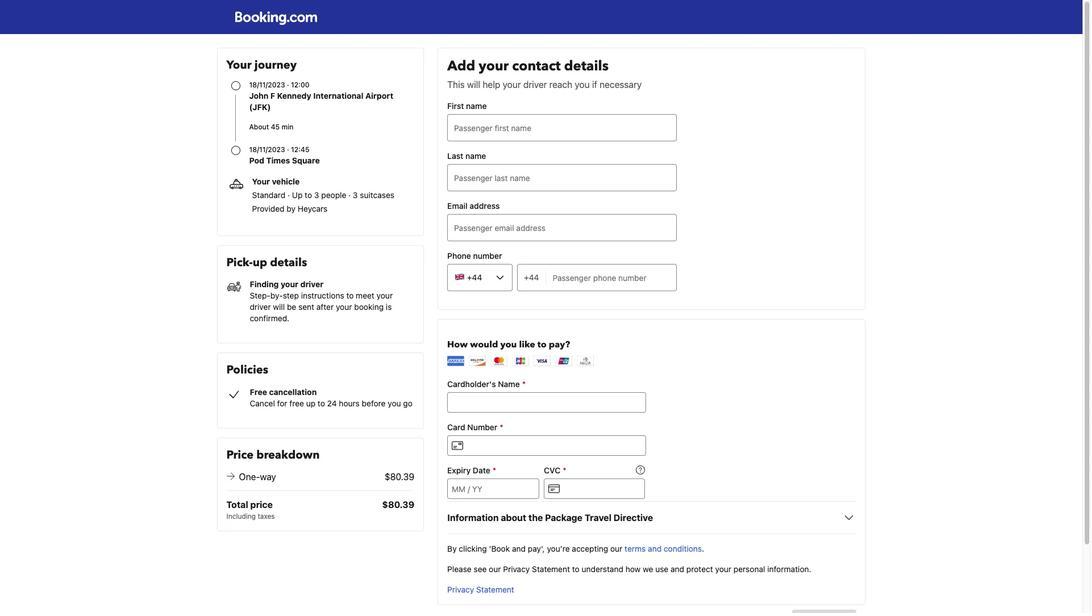 Task type: vqa. For each thing, say whether or not it's contained in the screenshot.
USA
no



Task type: describe. For each thing, give the bounding box(es) containing it.
international
[[313, 91, 363, 101]]

after
[[316, 303, 334, 312]]

contact
[[512, 57, 561, 76]]

taxes
[[258, 513, 275, 521]]

please
[[447, 565, 472, 575]]

pod
[[249, 156, 264, 165]]

please see our privacy statement to understand how we use and protect your personal information.
[[447, 565, 811, 575]]

terms
[[625, 544, 646, 554]]

to inside your vehicle standard · up to 3 people · 3 suitcases provided by heycars
[[305, 190, 312, 200]]

policies
[[226, 363, 268, 378]]

pick-
[[226, 255, 253, 271]]

f
[[270, 91, 275, 101]]

circle empty image for pod times square
[[231, 146, 240, 155]]

including
[[226, 513, 256, 521]]

go
[[403, 399, 413, 409]]

privacy statement
[[447, 585, 514, 595]]

first
[[447, 101, 464, 111]]

total price
[[226, 500, 273, 510]]

1 horizontal spatial our
[[610, 544, 623, 554]]

by clicking 'book and pay', you're accepting our terms and conditions .
[[447, 544, 704, 554]]

12:00
[[291, 81, 309, 89]]

necessary
[[600, 80, 642, 90]]

square
[[292, 156, 320, 165]]

before
[[362, 399, 386, 409]]

your for your journey
[[226, 57, 252, 73]]

1 vertical spatial details
[[270, 255, 307, 271]]

'book
[[489, 544, 510, 554]]

sent
[[298, 303, 314, 312]]

booking.com image
[[235, 11, 317, 25]]

finding your driver step-by-step instructions to meet your driver will be sent after your booking is confirmed.
[[250, 280, 393, 324]]

Email address email field
[[447, 214, 677, 242]]

you for your
[[575, 80, 590, 90]]

use
[[655, 565, 669, 575]]

2 3 from the left
[[353, 190, 358, 200]]

your right protect
[[715, 565, 732, 575]]

this
[[447, 80, 465, 90]]

information.
[[767, 565, 811, 575]]

information about the package travel directive
[[447, 513, 653, 523]]

suitcases
[[360, 190, 395, 200]]

including taxes
[[226, 513, 275, 521]]

last name
[[447, 151, 486, 161]]

booking
[[354, 303, 384, 312]]

will inside add your contact details this will help your driver reach you if necessary
[[467, 80, 480, 90]]

12:00 timer
[[291, 81, 309, 89]]

step-
[[250, 291, 270, 301]]

0 horizontal spatial our
[[489, 565, 501, 575]]

your for your vehicle standard · up to 3 people · 3 suitcases provided by heycars
[[252, 177, 270, 186]]

cancellation
[[269, 387, 317, 397]]

18/11/2023 · 12:45 pod times square
[[249, 145, 320, 165]]

pick-up details
[[226, 255, 307, 271]]

journey
[[254, 57, 297, 73]]

you for cancellation
[[388, 399, 401, 409]]

0 horizontal spatial statement
[[476, 585, 514, 595]]

name for last name
[[465, 151, 486, 161]]

one-way
[[239, 472, 276, 482]]

you're
[[547, 544, 570, 554]]

is
[[386, 303, 392, 312]]

hours
[[339, 399, 360, 409]]

about
[[501, 513, 526, 523]]

0 vertical spatial privacy
[[503, 565, 530, 575]]

accepting
[[572, 544, 608, 554]]

0 horizontal spatial driver
[[250, 303, 271, 312]]

to inside the "free cancellation cancel for free up to 24 hours before you go"
[[318, 399, 325, 409]]

way
[[260, 472, 276, 482]]

clicking
[[459, 544, 487, 554]]

standard
[[252, 190, 285, 200]]

people
[[321, 190, 346, 200]]

price
[[226, 448, 254, 463]]

free cancellation cancel for free up to 24 hours before you go
[[250, 387, 413, 409]]

will inside finding your driver step-by-step instructions to meet your driver will be sent after your booking is confirmed.
[[273, 303, 285, 312]]

terms and conditions link
[[625, 544, 702, 554]]

1 vertical spatial driver
[[300, 280, 323, 290]]

provided
[[252, 204, 284, 214]]

circle empty image for john f kennedy international airport (jfk)
[[231, 81, 240, 90]]

pay',
[[528, 544, 545, 554]]

free
[[250, 387, 267, 397]]

phone number
[[447, 251, 502, 261]]

about 45 min
[[249, 123, 294, 131]]

add
[[447, 57, 475, 76]]

the
[[529, 513, 543, 523]]

conditions
[[664, 544, 702, 554]]

0 vertical spatial $80.39
[[385, 472, 414, 482]]

First name text field
[[447, 114, 677, 142]]

see
[[474, 565, 487, 575]]

by
[[287, 204, 296, 214]]

cancel
[[250, 399, 275, 409]]

free
[[289, 399, 304, 409]]

vehicle
[[272, 177, 300, 186]]

by
[[447, 544, 457, 554]]

(jfk)
[[249, 102, 271, 112]]

+44
[[524, 273, 539, 282]]

phone
[[447, 251, 471, 261]]

Last name text field
[[447, 164, 677, 192]]

your journey
[[226, 57, 297, 73]]

0 horizontal spatial and
[[512, 544, 526, 554]]

1 vertical spatial privacy
[[447, 585, 474, 595]]

24
[[327, 399, 337, 409]]

price breakdown
[[226, 448, 320, 463]]

instructions
[[301, 291, 344, 301]]

.
[[702, 544, 704, 554]]

travel
[[585, 513, 612, 523]]

up
[[292, 190, 303, 200]]



Task type: locate. For each thing, give the bounding box(es) containing it.
john
[[249, 91, 269, 101]]

1 vertical spatial up
[[306, 399, 316, 409]]

1 horizontal spatial statement
[[532, 565, 570, 575]]

1 vertical spatial name
[[465, 151, 486, 161]]

driver down the step-
[[250, 303, 271, 312]]

3
[[314, 190, 319, 200], [353, 190, 358, 200]]

your inside your vehicle standard · up to 3 people · 3 suitcases provided by heycars
[[252, 177, 270, 186]]

your
[[226, 57, 252, 73], [252, 177, 270, 186]]

finding
[[250, 280, 279, 290]]

confirmed.
[[250, 314, 289, 324]]

2 circle empty image from the top
[[231, 146, 240, 155]]

about
[[249, 123, 269, 131]]

· inside 18/11/2023 · 12:00 john f kennedy international airport (jfk)
[[287, 81, 289, 89]]

driver
[[523, 80, 547, 90], [300, 280, 323, 290], [250, 303, 271, 312]]

and left pay',
[[512, 544, 526, 554]]

privacy down "please"
[[447, 585, 474, 595]]

protect
[[686, 565, 713, 575]]

3 right people
[[353, 190, 358, 200]]

be
[[287, 303, 296, 312]]

and right terms
[[648, 544, 662, 554]]

to left meet
[[346, 291, 354, 301]]

first name
[[447, 101, 487, 111]]

1 circle empty image from the top
[[231, 81, 240, 90]]

1 3 from the left
[[314, 190, 319, 200]]

privacy statement link
[[447, 585, 514, 595]]

to right up
[[305, 190, 312, 200]]

step
[[283, 291, 299, 301]]

help
[[483, 80, 500, 90]]

driver up instructions
[[300, 280, 323, 290]]

0 horizontal spatial details
[[270, 255, 307, 271]]

18/11/2023 · 12:00 john f kennedy international airport (jfk)
[[249, 81, 393, 112]]

2 18/11/2023 from the top
[[249, 145, 285, 154]]

1 18/11/2023 from the top
[[249, 81, 285, 89]]

0 vertical spatial details
[[564, 57, 609, 76]]

personal
[[734, 565, 765, 575]]

1 vertical spatial will
[[273, 303, 285, 312]]

up right free
[[306, 399, 316, 409]]

0 vertical spatial up
[[253, 255, 267, 271]]

how
[[626, 565, 641, 575]]

kennedy
[[277, 91, 311, 101]]

last
[[447, 151, 463, 161]]

18/11/2023
[[249, 81, 285, 89], [249, 145, 285, 154]]

1 horizontal spatial privacy
[[503, 565, 530, 575]]

statement down you're
[[532, 565, 570, 575]]

name for first name
[[466, 101, 487, 111]]

airport
[[365, 91, 393, 101]]

your up standard
[[252, 177, 270, 186]]

0 vertical spatial you
[[575, 80, 590, 90]]

1 vertical spatial you
[[388, 399, 401, 409]]

our right "see"
[[489, 565, 501, 575]]

your
[[479, 57, 509, 76], [503, 80, 521, 90], [281, 280, 298, 290], [377, 291, 393, 301], [336, 303, 352, 312], [715, 565, 732, 575]]

0 vertical spatial circle empty image
[[231, 81, 240, 90]]

1 horizontal spatial will
[[467, 80, 480, 90]]

up inside the "free cancellation cancel for free up to 24 hours before you go"
[[306, 399, 316, 409]]

0 vertical spatial our
[[610, 544, 623, 554]]

your right after
[[336, 303, 352, 312]]

1 horizontal spatial you
[[575, 80, 590, 90]]

details
[[564, 57, 609, 76], [270, 255, 307, 271]]

you inside the "free cancellation cancel for free up to 24 hours before you go"
[[388, 399, 401, 409]]

0 vertical spatial driver
[[523, 80, 547, 90]]

will
[[467, 80, 480, 90], [273, 303, 285, 312]]

name right first
[[466, 101, 487, 111]]

will down by-
[[273, 303, 285, 312]]

reach
[[549, 80, 572, 90]]

details up if
[[564, 57, 609, 76]]

one-
[[239, 472, 260, 482]]

directive
[[614, 513, 653, 523]]

if
[[592, 80, 597, 90]]

18/11/2023 for pod
[[249, 145, 285, 154]]

· right people
[[348, 190, 351, 200]]

email address
[[447, 201, 500, 211]]

0 horizontal spatial 3
[[314, 190, 319, 200]]

address
[[470, 201, 500, 211]]

to inside finding your driver step-by-step instructions to meet your driver will be sent after your booking is confirmed.
[[346, 291, 354, 301]]

0 horizontal spatial will
[[273, 303, 285, 312]]

0 vertical spatial statement
[[532, 565, 570, 575]]

driver inside add your contact details this will help your driver reach you if necessary
[[523, 80, 547, 90]]

0 horizontal spatial privacy
[[447, 585, 474, 595]]

· inside 18/11/2023 · 12:45 pod times square
[[287, 145, 289, 154]]

our
[[610, 544, 623, 554], [489, 565, 501, 575]]

you left go
[[388, 399, 401, 409]]

$80.39
[[385, 472, 414, 482], [382, 500, 414, 510]]

your vehicle standard · up to 3 people · 3 suitcases provided by heycars
[[252, 177, 395, 214]]

name
[[466, 101, 487, 111], [465, 151, 486, 161]]

· left up
[[288, 190, 290, 200]]

min
[[282, 123, 294, 131]]

breakdown
[[256, 448, 320, 463]]

1 vertical spatial your
[[252, 177, 270, 186]]

1 vertical spatial 18/11/2023
[[249, 145, 285, 154]]

driver down contact
[[523, 80, 547, 90]]

by-
[[270, 291, 283, 301]]

and
[[512, 544, 526, 554], [648, 544, 662, 554], [671, 565, 684, 575]]

privacy
[[503, 565, 530, 575], [447, 585, 474, 595]]

2 horizontal spatial driver
[[523, 80, 547, 90]]

0 vertical spatial 18/11/2023
[[249, 81, 285, 89]]

1 vertical spatial circle empty image
[[231, 146, 240, 155]]

· left 12:00
[[287, 81, 289, 89]]

up
[[253, 255, 267, 271], [306, 399, 316, 409]]

3 up heycars at the top left of the page
[[314, 190, 319, 200]]

18/11/2023 up pod
[[249, 145, 285, 154]]

to
[[305, 190, 312, 200], [346, 291, 354, 301], [318, 399, 325, 409], [572, 565, 580, 575]]

12:45
[[291, 145, 309, 154]]

add your contact details this will help your driver reach you if necessary
[[447, 57, 642, 90]]

1 vertical spatial our
[[489, 565, 501, 575]]

0 vertical spatial will
[[467, 80, 480, 90]]

for
[[277, 399, 287, 409]]

total
[[226, 500, 248, 510]]

1 horizontal spatial and
[[648, 544, 662, 554]]

18/11/2023 up f
[[249, 81, 285, 89]]

times
[[266, 156, 290, 165]]

details up finding
[[270, 255, 307, 271]]

0 horizontal spatial your
[[226, 57, 252, 73]]

1 vertical spatial $80.39
[[382, 500, 414, 510]]

0 vertical spatial name
[[466, 101, 487, 111]]

1 horizontal spatial up
[[306, 399, 316, 409]]

18/11/2023 for john
[[249, 81, 285, 89]]

and right use
[[671, 565, 684, 575]]

heycars
[[298, 204, 328, 214]]

2 vertical spatial driver
[[250, 303, 271, 312]]

your left journey
[[226, 57, 252, 73]]

1 horizontal spatial 3
[[353, 190, 358, 200]]

you left if
[[575, 80, 590, 90]]

18/11/2023 inside 18/11/2023 · 12:45 pod times square
[[249, 145, 285, 154]]

will right this
[[467, 80, 480, 90]]

price
[[250, 500, 273, 510]]

Phone number telephone field
[[546, 264, 677, 292]]

details inside add your contact details this will help your driver reach you if necessary
[[564, 57, 609, 76]]

18/11/2023 inside 18/11/2023 · 12:00 john f kennedy international airport (jfk)
[[249, 81, 285, 89]]

0 vertical spatial your
[[226, 57, 252, 73]]

your up is
[[377, 291, 393, 301]]

you inside add your contact details this will help your driver reach you if necessary
[[575, 80, 590, 90]]

0 horizontal spatial up
[[253, 255, 267, 271]]

to down by clicking 'book and pay', you're accepting our terms and conditions .
[[572, 565, 580, 575]]

information about the package travel directive button
[[447, 512, 856, 525]]

1 vertical spatial statement
[[476, 585, 514, 595]]

you
[[575, 80, 590, 90], [388, 399, 401, 409]]

statement down "see"
[[476, 585, 514, 595]]

we
[[643, 565, 653, 575]]

number
[[473, 251, 502, 261]]

understand
[[582, 565, 623, 575]]

· left '12:45' timer
[[287, 145, 289, 154]]

name right last
[[465, 151, 486, 161]]

meet
[[356, 291, 374, 301]]

your right help
[[503, 80, 521, 90]]

0 horizontal spatial you
[[388, 399, 401, 409]]

up up finding
[[253, 255, 267, 271]]

privacy down 'book
[[503, 565, 530, 575]]

1 horizontal spatial your
[[252, 177, 270, 186]]

our left terms
[[610, 544, 623, 554]]

information
[[447, 513, 499, 523]]

circle empty image
[[231, 81, 240, 90], [231, 146, 240, 155]]

to left the 24
[[318, 399, 325, 409]]

your up help
[[479, 57, 509, 76]]

45
[[271, 123, 280, 131]]

1 horizontal spatial driver
[[300, 280, 323, 290]]

statement
[[532, 565, 570, 575], [476, 585, 514, 595]]

2 horizontal spatial and
[[671, 565, 684, 575]]

12:45 timer
[[291, 145, 309, 154]]

your up step
[[281, 280, 298, 290]]

linked travel agreement information, click here to open element
[[447, 512, 833, 525]]

1 horizontal spatial details
[[564, 57, 609, 76]]



